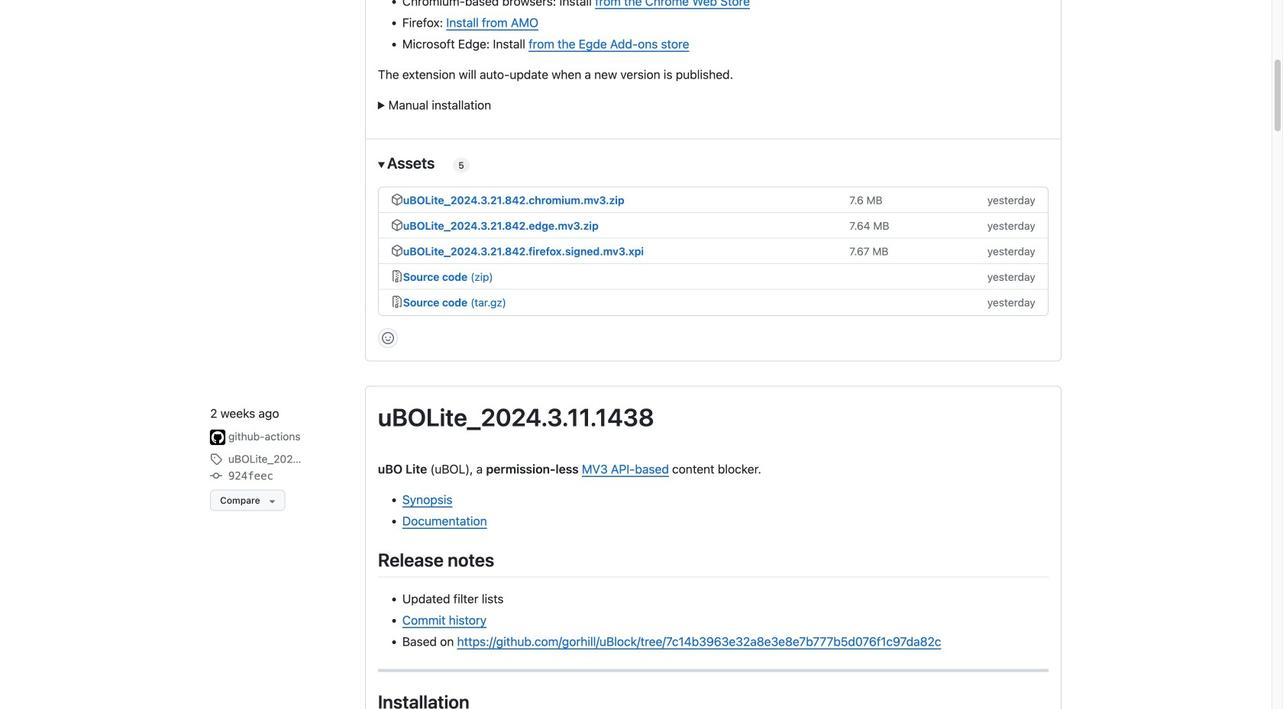 Task type: locate. For each thing, give the bounding box(es) containing it.
tag image
[[210, 454, 223, 466]]

1 vertical spatial file zip image
[[391, 296, 403, 308]]

1 vertical spatial package image
[[391, 245, 403, 257]]

0 vertical spatial package image
[[391, 219, 403, 231]]

@github actions image
[[210, 430, 226, 446]]

package image
[[391, 194, 403, 206]]

triangle down image
[[266, 496, 279, 508]]

2 package image from the top
[[391, 245, 403, 257]]

package image
[[391, 219, 403, 231], [391, 245, 403, 257]]

commit image
[[210, 471, 223, 483]]

file zip image
[[391, 270, 403, 283], [391, 296, 403, 308]]

0 vertical spatial file zip image
[[391, 270, 403, 283]]

1 package image from the top
[[391, 219, 403, 231]]



Task type: describe. For each thing, give the bounding box(es) containing it.
1 file zip image from the top
[[391, 270, 403, 283]]

add or remove reactions element
[[378, 329, 398, 348]]

add or remove reactions image
[[382, 332, 394, 345]]

2 file zip image from the top
[[391, 296, 403, 308]]



Task type: vqa. For each thing, say whether or not it's contained in the screenshot.
'to'
no



